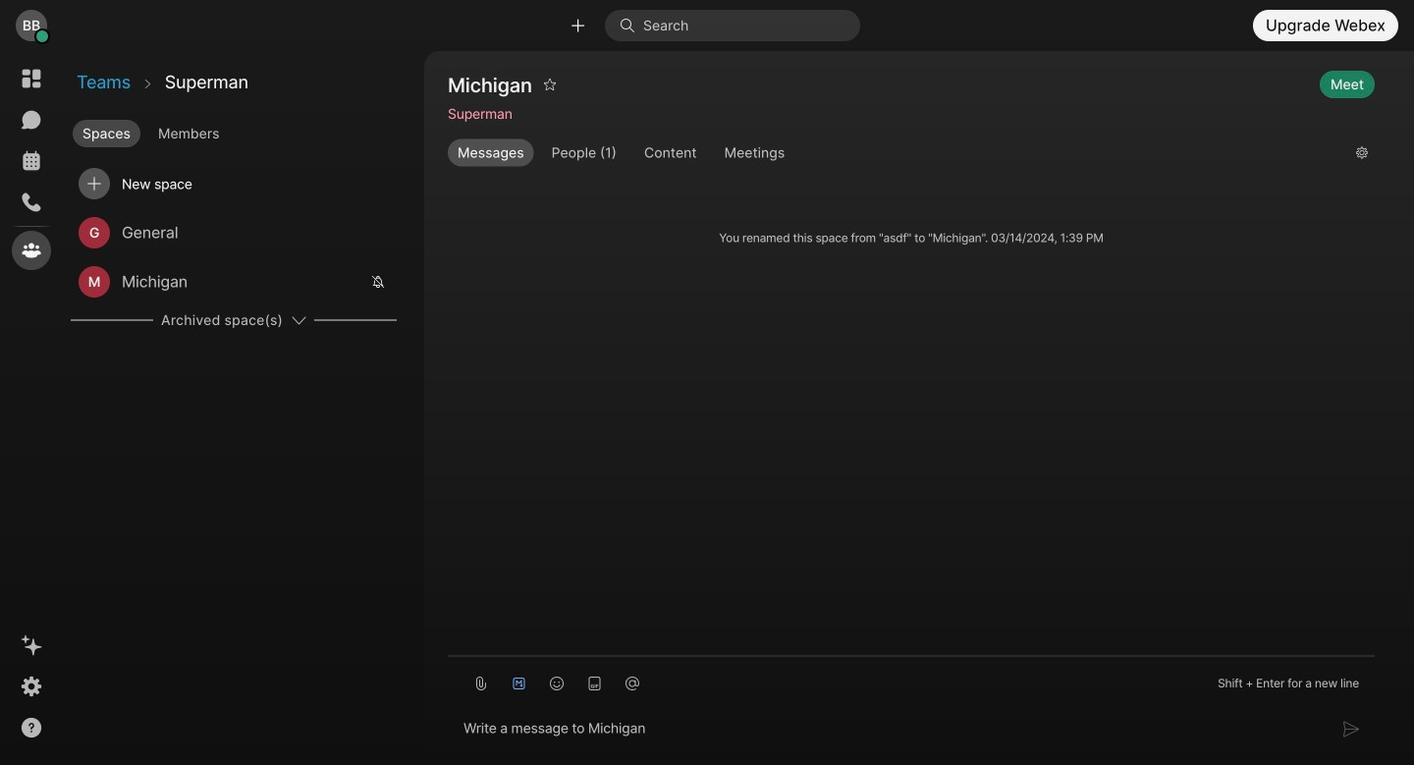 Task type: vqa. For each thing, say whether or not it's contained in the screenshot.
LIST ITEM on the top of the page
yes



Task type: locate. For each thing, give the bounding box(es) containing it.
tab list
[[69, 112, 422, 149]]

navigation
[[0, 51, 63, 765]]

list item
[[71, 159, 397, 208]]

group
[[448, 139, 1341, 166]]



Task type: describe. For each thing, give the bounding box(es) containing it.
notifications are muted for this space image
[[371, 275, 385, 289]]

general list item
[[71, 208, 397, 257]]

michigan, notifications are muted for this space list item
[[71, 257, 397, 306]]

arrow down_16 image
[[291, 312, 306, 328]]

message composer toolbar element
[[448, 657, 1375, 702]]

webex tab list
[[12, 59, 51, 270]]



